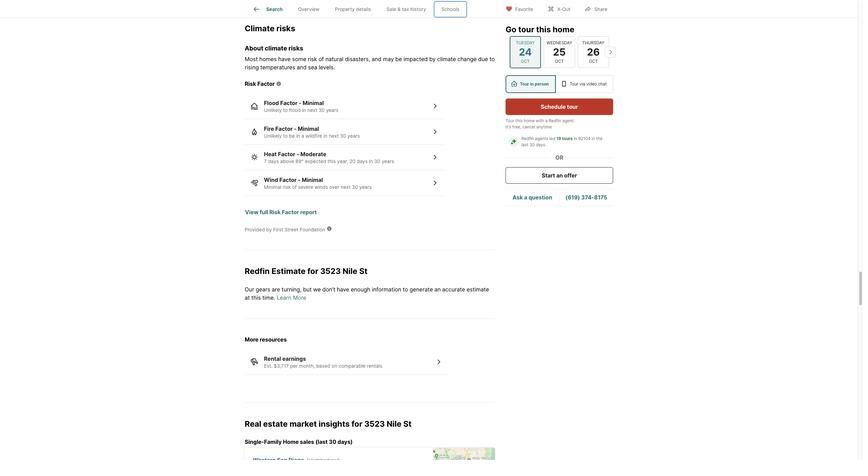 Task type: vqa. For each thing, say whether or not it's contained in the screenshot.
bottom THE REDFIN
yes



Task type: locate. For each thing, give the bounding box(es) containing it.
1 horizontal spatial tour
[[520, 81, 529, 87]]

years inside wind factor - minimal minimal risk of severe winds over next 30 years
[[359, 184, 372, 190]]

or
[[555, 154, 563, 161]]

1 horizontal spatial st
[[403, 420, 412, 429]]

a right with
[[545, 118, 548, 123]]

None button
[[510, 36, 541, 68], [544, 36, 575, 68], [578, 36, 609, 68], [510, 36, 541, 68], [544, 36, 575, 68], [578, 36, 609, 68]]

0 horizontal spatial risk
[[245, 81, 256, 87]]

1 horizontal spatial nile
[[387, 420, 401, 429]]

1 horizontal spatial oct
[[555, 59, 564, 64]]

for up 'we'
[[307, 267, 318, 276]]

0 vertical spatial of
[[319, 56, 324, 63]]

tour up agent.
[[567, 103, 578, 110]]

flood factor - minimal unlikely to flood in next 30 years
[[264, 100, 338, 113]]

by left "first"
[[266, 227, 272, 233]]

1 vertical spatial for
[[351, 420, 362, 429]]

a right ask
[[524, 194, 527, 201]]

1 horizontal spatial be
[[395, 56, 402, 63]]

unlikely down flood
[[264, 107, 282, 113]]

in inside heat factor - moderate 7 days above 89° expected this year, 20 days in 30 years
[[369, 159, 373, 164]]

1 horizontal spatial home
[[553, 25, 574, 34]]

30 right over
[[352, 184, 358, 190]]

0 horizontal spatial st
[[359, 267, 367, 276]]

risk left severe
[[283, 184, 291, 190]]

by inside most homes have some risk of natural disasters, and may be impacted by climate change due to rising temperatures and sea levels.
[[429, 56, 436, 63]]

minimal down the "wind"
[[264, 184, 281, 190]]

1 oct from the left
[[521, 59, 530, 64]]

years
[[326, 107, 338, 113], [347, 133, 360, 139], [382, 159, 394, 164], [359, 184, 372, 190]]

1 unlikely from the top
[[264, 107, 282, 113]]

have inside most homes have some risk of natural disasters, and may be impacted by climate change due to rising temperatures and sea levels.
[[278, 56, 291, 63]]

1 horizontal spatial tour
[[567, 103, 578, 110]]

next
[[307, 107, 317, 113], [329, 133, 339, 139], [341, 184, 351, 190]]

over
[[329, 184, 339, 190]]

home up cancel
[[524, 118, 535, 123]]

1 vertical spatial risk
[[283, 184, 291, 190]]

tour in person option
[[506, 75, 556, 93]]

days
[[536, 142, 545, 147], [268, 159, 279, 164], [357, 159, 368, 164]]

next right over
[[341, 184, 351, 190]]

risks up some
[[288, 45, 303, 52]]

severe
[[298, 184, 313, 190]]

sea
[[308, 64, 317, 71]]

1 horizontal spatial risk
[[269, 209, 281, 216]]

30 right last
[[530, 142, 535, 147]]

1 vertical spatial home
[[524, 118, 535, 123]]

0 vertical spatial for
[[307, 267, 318, 276]]

redfin up last
[[521, 136, 534, 141]]

factor inside wind factor - minimal minimal risk of severe winds over next 30 years
[[279, 177, 297, 183]]

minimal inside fire factor - minimal unlikely to be in a wildfire in next 30 years
[[298, 125, 319, 132]]

be right may
[[395, 56, 402, 63]]

don't
[[322, 286, 335, 293]]

go
[[506, 25, 516, 34]]

1 horizontal spatial next
[[329, 133, 339, 139]]

expected
[[305, 159, 326, 164]]

- inside fire factor - minimal unlikely to be in a wildfire in next 30 years
[[294, 125, 297, 132]]

schools
[[441, 6, 459, 12]]

1 vertical spatial climate
[[437, 56, 456, 63]]

minimal up severe
[[302, 177, 323, 183]]

1 horizontal spatial a
[[524, 194, 527, 201]]

30 up year,
[[340, 133, 346, 139]]

home up wednesday
[[553, 25, 574, 34]]

risk
[[245, 81, 256, 87], [269, 209, 281, 216]]

- inside wind factor - minimal minimal risk of severe winds over next 30 years
[[298, 177, 301, 183]]

1 vertical spatial redfin
[[521, 136, 534, 141]]

tax
[[402, 6, 409, 12]]

temperatures
[[260, 64, 295, 71]]

redfin up anytime
[[549, 118, 561, 123]]

climate up homes
[[265, 45, 287, 52]]

to inside fire factor - minimal unlikely to be in a wildfire in next 30 years
[[283, 133, 288, 139]]

risk right full
[[269, 209, 281, 216]]

in right 'flood'
[[302, 107, 306, 113]]

by right "impacted"
[[429, 56, 436, 63]]

next inside fire factor - minimal unlikely to be in a wildfire in next 30 years
[[329, 133, 339, 139]]

1 vertical spatial risk
[[269, 209, 281, 216]]

0 horizontal spatial a
[[302, 133, 304, 139]]

sales
[[300, 439, 314, 446]]

0 vertical spatial by
[[429, 56, 436, 63]]

list box
[[506, 75, 613, 93]]

minimal for fire factor - minimal
[[298, 125, 319, 132]]

single-
[[245, 439, 264, 446]]

0 vertical spatial climate
[[265, 45, 287, 52]]

in inside in the last 30 days
[[592, 136, 595, 141]]

0 horizontal spatial next
[[307, 107, 317, 113]]

risk inside button
[[269, 209, 281, 216]]

may
[[383, 56, 394, 63]]

1 vertical spatial unlikely
[[264, 133, 282, 139]]

0 horizontal spatial redfin
[[245, 267, 270, 276]]

0 horizontal spatial risk
[[283, 184, 291, 190]]

an left accurate
[[434, 286, 441, 293]]

0 vertical spatial nile
[[343, 267, 357, 276]]

minimal inside flood factor - minimal unlikely to flood in next 30 years
[[303, 100, 324, 107]]

1 horizontal spatial days
[[357, 159, 368, 164]]

2 horizontal spatial oct
[[589, 59, 598, 64]]

1 vertical spatial tour
[[567, 103, 578, 110]]

oct for 24
[[521, 59, 530, 64]]

0 horizontal spatial be
[[289, 133, 295, 139]]

to left 'flood'
[[283, 107, 288, 113]]

next right wildfire
[[329, 133, 339, 139]]

3 oct from the left
[[589, 59, 598, 64]]

our gears are turning, but we don't have enough information to generate an accurate estimate at this time.
[[245, 286, 489, 301]]

a left wildfire
[[302, 133, 304, 139]]

0 horizontal spatial tour
[[518, 25, 534, 34]]

factor for heat
[[278, 151, 295, 158]]

1 horizontal spatial have
[[337, 286, 349, 293]]

days down agents
[[536, 142, 545, 147]]

home
[[553, 25, 574, 34], [524, 118, 535, 123]]

an left offer on the top right of page
[[556, 172, 563, 179]]

1 vertical spatial next
[[329, 133, 339, 139]]

1 horizontal spatial by
[[429, 56, 436, 63]]

$3,717
[[274, 363, 289, 369]]

factor up 'flood'
[[280, 100, 298, 107]]

92104
[[578, 136, 590, 141]]

next inside flood factor - minimal unlikely to flood in next 30 years
[[307, 107, 317, 113]]

more resources
[[245, 337, 287, 343]]

of left severe
[[292, 184, 297, 190]]

redfin up gears on the left bottom of page
[[245, 267, 270, 276]]

30 up fire factor - minimal unlikely to be in a wildfire in next 30 years
[[319, 107, 325, 113]]

tab list
[[245, 0, 473, 18]]

in left the person
[[530, 81, 534, 87]]

impacted
[[404, 56, 428, 63]]

of inside most homes have some risk of natural disasters, and may be impacted by climate change due to rising temperatures and sea levels.
[[319, 56, 324, 63]]

heat factor - moderate 7 days above 89° expected this year, 20 days in 30 years
[[264, 151, 394, 164]]

- up severe
[[298, 177, 301, 183]]

1 horizontal spatial for
[[351, 420, 362, 429]]

factor inside heat factor - moderate 7 days above 89° expected this year, 20 days in 30 years
[[278, 151, 295, 158]]

0 horizontal spatial nile
[[343, 267, 357, 276]]

risk up sea
[[308, 56, 317, 63]]

change
[[457, 56, 477, 63]]

next image
[[605, 47, 616, 58]]

factor right fire
[[275, 125, 293, 132]]

2 vertical spatial next
[[341, 184, 351, 190]]

in right wildfire
[[323, 133, 327, 139]]

in right 20
[[369, 159, 373, 164]]

to right due
[[490, 56, 495, 63]]

anytime
[[536, 124, 552, 130]]

unlikely
[[264, 107, 282, 113], [264, 133, 282, 139]]

oct down 24
[[521, 59, 530, 64]]

be left wildfire
[[289, 133, 295, 139]]

wind
[[264, 177, 278, 183]]

risks
[[276, 24, 295, 33], [288, 45, 303, 52]]

this inside heat factor - moderate 7 days above 89° expected this year, 20 days in 30 years
[[328, 159, 336, 164]]

factor for wind
[[279, 177, 297, 183]]

minimal for flood factor - minimal
[[303, 100, 324, 107]]

favorite
[[515, 6, 533, 12]]

for up days)
[[351, 420, 362, 429]]

1 vertical spatial of
[[292, 184, 297, 190]]

2 unlikely from the top
[[264, 133, 282, 139]]

to left generate
[[403, 286, 408, 293]]

minimal up wildfire
[[298, 125, 319, 132]]

2 horizontal spatial redfin
[[549, 118, 561, 123]]

climate inside most homes have some risk of natural disasters, and may be impacted by climate change due to rising temperatures and sea levels.
[[437, 56, 456, 63]]

thursday
[[582, 40, 604, 45]]

30 right 20
[[374, 159, 380, 164]]

comparable
[[339, 363, 365, 369]]

- up 89°
[[297, 151, 299, 158]]

0 vertical spatial an
[[556, 172, 563, 179]]

by
[[429, 56, 436, 63], [266, 227, 272, 233]]

tour up it's
[[506, 118, 514, 123]]

on
[[332, 363, 337, 369]]

tour up tuesday
[[518, 25, 534, 34]]

days down heat
[[268, 159, 279, 164]]

nile
[[343, 267, 357, 276], [387, 420, 401, 429]]

more left the resources
[[245, 337, 259, 343]]

0 vertical spatial tour
[[518, 25, 534, 34]]

question
[[529, 194, 552, 201]]

this
[[536, 25, 551, 34], [515, 118, 523, 123], [328, 159, 336, 164], [251, 295, 261, 301]]

0 horizontal spatial by
[[266, 227, 272, 233]]

0 vertical spatial a
[[545, 118, 548, 123]]

0 vertical spatial be
[[395, 56, 402, 63]]

0 vertical spatial have
[[278, 56, 291, 63]]

unlikely down fire
[[264, 133, 282, 139]]

climate
[[245, 24, 275, 33]]

our
[[245, 286, 254, 293]]

of up levels.
[[319, 56, 324, 63]]

0 horizontal spatial more
[[245, 337, 259, 343]]

1 horizontal spatial climate
[[437, 56, 456, 63]]

0 vertical spatial next
[[307, 107, 317, 113]]

oct inside wednesday 25 oct
[[555, 59, 564, 64]]

oct down 25
[[555, 59, 564, 64]]

an
[[556, 172, 563, 179], [434, 286, 441, 293]]

schedule tour button
[[506, 99, 613, 115]]

1 vertical spatial nile
[[387, 420, 401, 429]]

have
[[278, 56, 291, 63], [337, 286, 349, 293]]

(619) 374-8175
[[565, 194, 607, 201]]

2 horizontal spatial tour
[[570, 81, 578, 87]]

0 vertical spatial 3523
[[320, 267, 341, 276]]

0 horizontal spatial days
[[268, 159, 279, 164]]

tour inside button
[[567, 103, 578, 110]]

history
[[410, 6, 426, 12]]

oct down 26
[[589, 59, 598, 64]]

2 vertical spatial redfin
[[245, 267, 270, 276]]

1 vertical spatial and
[[297, 64, 307, 71]]

this up 'free,'
[[515, 118, 523, 123]]

- up 'flood'
[[299, 100, 301, 107]]

(last
[[315, 439, 328, 446]]

1 vertical spatial 3523
[[364, 420, 385, 429]]

30 right (last
[[329, 439, 336, 446]]

overview
[[298, 6, 320, 12]]

family
[[264, 439, 282, 446]]

0 vertical spatial more
[[293, 295, 306, 301]]

1 vertical spatial a
[[302, 133, 304, 139]]

0 horizontal spatial tour
[[506, 118, 514, 123]]

1 vertical spatial more
[[245, 337, 259, 343]]

1 horizontal spatial risk
[[308, 56, 317, 63]]

factor up above
[[278, 151, 295, 158]]

sale & tax history tab
[[379, 1, 434, 18]]

2 horizontal spatial days
[[536, 142, 545, 147]]

0 horizontal spatial have
[[278, 56, 291, 63]]

single-family home sales (last 30 days)
[[245, 439, 353, 446]]

0 horizontal spatial an
[[434, 286, 441, 293]]

factor inside flood factor - minimal unlikely to flood in next 30 years
[[280, 100, 298, 107]]

2 horizontal spatial next
[[341, 184, 351, 190]]

- for wind
[[298, 177, 301, 183]]

heat
[[264, 151, 277, 158]]

of
[[319, 56, 324, 63], [292, 184, 297, 190]]

redfin for in
[[521, 136, 534, 141]]

unlikely inside flood factor - minimal unlikely to flood in next 30 years
[[264, 107, 282, 113]]

unlikely inside fire factor - minimal unlikely to be in a wildfire in next 30 years
[[264, 133, 282, 139]]

start
[[542, 172, 555, 179]]

factor up flood
[[257, 81, 275, 87]]

rising
[[245, 64, 259, 71]]

- inside flood factor - minimal unlikely to flood in next 30 years
[[299, 100, 301, 107]]

- down 'flood'
[[294, 125, 297, 132]]

x-
[[557, 6, 562, 12]]

to inside most homes have some risk of natural disasters, and may be impacted by climate change due to rising temperatures and sea levels.
[[490, 56, 495, 63]]

0 vertical spatial risks
[[276, 24, 295, 33]]

1 vertical spatial have
[[337, 286, 349, 293]]

climate left change
[[437, 56, 456, 63]]

0 horizontal spatial oct
[[521, 59, 530, 64]]

1 vertical spatial an
[[434, 286, 441, 293]]

this right at
[[251, 295, 261, 301]]

and down some
[[297, 64, 307, 71]]

this left year,
[[328, 159, 336, 164]]

to up above
[[283, 133, 288, 139]]

factor up street
[[282, 209, 299, 216]]

next right 'flood'
[[307, 107, 317, 113]]

0 horizontal spatial of
[[292, 184, 297, 190]]

risks down search in the top left of the page
[[276, 24, 295, 33]]

have up temperatures
[[278, 56, 291, 63]]

a
[[545, 118, 548, 123], [302, 133, 304, 139], [524, 194, 527, 201]]

have right don't
[[337, 286, 349, 293]]

wednesday
[[547, 40, 572, 45]]

30 inside in the last 30 days
[[530, 142, 535, 147]]

factor right the "wind"
[[279, 177, 297, 183]]

tour left via
[[570, 81, 578, 87]]

ask
[[513, 194, 523, 201]]

tour left the person
[[520, 81, 529, 87]]

in left wildfire
[[296, 133, 300, 139]]

days right 20
[[357, 159, 368, 164]]

have inside our gears are turning, but we don't have enough information to generate an accurate estimate at this time.
[[337, 286, 349, 293]]

tour via video chat option
[[556, 75, 613, 93]]

in
[[530, 81, 534, 87], [302, 107, 306, 113], [296, 133, 300, 139], [323, 133, 327, 139], [574, 136, 577, 141], [592, 136, 595, 141], [369, 159, 373, 164]]

days inside in the last 30 days
[[536, 142, 545, 147]]

minimal
[[303, 100, 324, 107], [298, 125, 319, 132], [302, 177, 323, 183], [264, 184, 281, 190]]

x-out button
[[542, 2, 576, 16]]

be
[[395, 56, 402, 63], [289, 133, 295, 139]]

year,
[[337, 159, 348, 164]]

0 horizontal spatial and
[[297, 64, 307, 71]]

0 vertical spatial unlikely
[[264, 107, 282, 113]]

schools tab
[[434, 1, 467, 18]]

0 horizontal spatial 3523
[[320, 267, 341, 276]]

oct inside thursday 26 oct
[[589, 59, 598, 64]]

risk down rising
[[245, 81, 256, 87]]

favorite button
[[500, 2, 539, 16]]

minimal up fire factor - minimal unlikely to be in a wildfire in next 30 years
[[303, 100, 324, 107]]

factor inside fire factor - minimal unlikely to be in a wildfire in next 30 years
[[275, 125, 293, 132]]

1 horizontal spatial of
[[319, 56, 324, 63]]

and left may
[[372, 56, 381, 63]]

risk factor
[[245, 81, 275, 87]]

2 oct from the left
[[555, 59, 564, 64]]

for
[[307, 267, 318, 276], [351, 420, 362, 429]]

start an offer button
[[506, 167, 613, 184]]

risk inside most homes have some risk of natural disasters, and may be impacted by climate change due to rising temperatures and sea levels.
[[308, 56, 317, 63]]

1 vertical spatial be
[[289, 133, 295, 139]]

image image
[[433, 448, 495, 461]]

next inside wind factor - minimal minimal risk of severe winds over next 30 years
[[341, 184, 351, 190]]

in left 'the'
[[592, 136, 595, 141]]

2 horizontal spatial a
[[545, 118, 548, 123]]

street
[[284, 227, 298, 233]]

view full risk factor report button
[[245, 204, 317, 221]]

learn more
[[277, 295, 306, 301]]

risk
[[308, 56, 317, 63], [283, 184, 291, 190]]

based
[[316, 363, 330, 369]]

1 horizontal spatial an
[[556, 172, 563, 179]]

- inside heat factor - moderate 7 days above 89° expected this year, 20 days in 30 years
[[297, 151, 299, 158]]

0 vertical spatial and
[[372, 56, 381, 63]]

0 vertical spatial risk
[[245, 81, 256, 87]]

minimal for wind factor - minimal
[[302, 177, 323, 183]]

estate
[[263, 420, 288, 429]]

0 vertical spatial risk
[[308, 56, 317, 63]]

more down but
[[293, 295, 306, 301]]

8175
[[594, 194, 607, 201]]

30 inside heat factor - moderate 7 days above 89° expected this year, 20 days in 30 years
[[374, 159, 380, 164]]

oct inside "tuesday 24 oct"
[[521, 59, 530, 64]]

1 horizontal spatial redfin
[[521, 136, 534, 141]]

st
[[359, 267, 367, 276], [403, 420, 412, 429]]

enough
[[351, 286, 370, 293]]

rentals
[[367, 363, 382, 369]]



Task type: describe. For each thing, give the bounding box(es) containing it.
an inside button
[[556, 172, 563, 179]]

30 inside wind factor - minimal minimal risk of severe winds over next 30 years
[[352, 184, 358, 190]]

provided
[[245, 227, 265, 233]]

wildfire
[[306, 133, 322, 139]]

flood
[[264, 100, 279, 107]]

an inside our gears are turning, but we don't have enough information to generate an accurate estimate at this time.
[[434, 286, 441, 293]]

factor for flood
[[280, 100, 298, 107]]

1 horizontal spatial and
[[372, 56, 381, 63]]

rental
[[264, 356, 281, 363]]

0 horizontal spatial for
[[307, 267, 318, 276]]

in the last 30 days
[[521, 136, 604, 147]]

tour for tour in person
[[520, 81, 529, 87]]

0 vertical spatial st
[[359, 267, 367, 276]]

this up wednesday
[[536, 25, 551, 34]]

turning,
[[282, 286, 301, 293]]

most
[[245, 56, 258, 63]]

factor inside button
[[282, 209, 299, 216]]

moderate
[[300, 151, 326, 158]]

sale
[[386, 6, 396, 12]]

information
[[372, 286, 401, 293]]

home
[[283, 439, 299, 446]]

rental earnings est. $3,717 per month, based on comparable rentals
[[264, 356, 382, 369]]

tour for tour this home with a redfin agent.
[[506, 118, 514, 123]]

years inside heat factor - moderate 7 days above 89° expected this year, 20 days in 30 years
[[382, 159, 394, 164]]

some
[[292, 56, 306, 63]]

month,
[[299, 363, 315, 369]]

first
[[273, 227, 283, 233]]

2 vertical spatial a
[[524, 194, 527, 201]]

redfin for st
[[245, 267, 270, 276]]

the
[[596, 136, 603, 141]]

factor for fire
[[275, 125, 293, 132]]

0 horizontal spatial climate
[[265, 45, 287, 52]]

market
[[290, 420, 317, 429]]

tours
[[562, 136, 573, 141]]

homes
[[259, 56, 277, 63]]

overview tab
[[290, 1, 327, 18]]

about climate risks
[[245, 45, 303, 52]]

full
[[260, 209, 268, 216]]

search link
[[252, 5, 283, 13]]

chat
[[598, 81, 607, 87]]

25
[[553, 46, 566, 58]]

last
[[521, 142, 528, 147]]

agent.
[[562, 118, 575, 123]]

view
[[245, 209, 258, 216]]

winds
[[315, 184, 328, 190]]

1 vertical spatial st
[[403, 420, 412, 429]]

1 vertical spatial by
[[266, 227, 272, 233]]

but
[[303, 286, 312, 293]]

property details tab
[[327, 1, 379, 18]]

30 inside flood factor - minimal unlikely to flood in next 30 years
[[319, 107, 325, 113]]

cancel
[[522, 124, 535, 130]]

start an offer
[[542, 172, 577, 179]]

0 vertical spatial redfin
[[549, 118, 561, 123]]

redfin estimate for 3523 nile st
[[245, 267, 367, 276]]

disasters,
[[345, 56, 370, 63]]

per
[[290, 363, 298, 369]]

sale & tax history
[[386, 6, 426, 12]]

free,
[[512, 124, 521, 130]]

a inside fire factor - minimal unlikely to be in a wildfire in next 30 years
[[302, 133, 304, 139]]

tab list containing search
[[245, 0, 473, 18]]

20
[[349, 159, 355, 164]]

1 horizontal spatial more
[[293, 295, 306, 301]]

26
[[587, 46, 600, 58]]

ask a question
[[513, 194, 552, 201]]

to inside our gears are turning, but we don't have enough information to generate an accurate estimate at this time.
[[403, 286, 408, 293]]

it's free, cancel anytime
[[506, 124, 552, 130]]

0 vertical spatial home
[[553, 25, 574, 34]]

are
[[272, 286, 280, 293]]

years inside flood factor - minimal unlikely to flood in next 30 years
[[326, 107, 338, 113]]

via
[[580, 81, 585, 87]]

tour this home with a redfin agent.
[[506, 118, 575, 123]]

thursday 26 oct
[[582, 40, 604, 64]]

- for heat
[[297, 151, 299, 158]]

- for flood
[[299, 100, 301, 107]]

fire factor - minimal unlikely to be in a wildfire in next 30 years
[[264, 125, 360, 139]]

oct for 26
[[589, 59, 598, 64]]

flood
[[289, 107, 301, 113]]

0 horizontal spatial home
[[524, 118, 535, 123]]

ask a question link
[[513, 194, 552, 201]]

x-out
[[557, 6, 570, 12]]

in inside flood factor - minimal unlikely to flood in next 30 years
[[302, 107, 306, 113]]

it's
[[506, 124, 511, 130]]

tour via video chat
[[570, 81, 607, 87]]

of inside wind factor - minimal minimal risk of severe winds over next 30 years
[[292, 184, 297, 190]]

led
[[549, 136, 555, 141]]

1 horizontal spatial 3523
[[364, 420, 385, 429]]

this inside our gears are turning, but we don't have enough information to generate an accurate estimate at this time.
[[251, 295, 261, 301]]

factor for risk
[[257, 81, 275, 87]]

in inside option
[[530, 81, 534, 87]]

days)
[[338, 439, 353, 446]]

tuesday 24 oct
[[516, 40, 535, 64]]

go tour this home
[[506, 25, 574, 34]]

oct for 25
[[555, 59, 564, 64]]

in right "tours"
[[574, 136, 577, 141]]

unlikely for fire
[[264, 133, 282, 139]]

earnings
[[282, 356, 306, 363]]

be inside fire factor - minimal unlikely to be in a wildfire in next 30 years
[[289, 133, 295, 139]]

search
[[266, 6, 283, 12]]

generate
[[410, 286, 433, 293]]

property details
[[335, 6, 371, 12]]

estimate
[[467, 286, 489, 293]]

tuesday
[[516, 40, 535, 45]]

30 inside fire factor - minimal unlikely to be in a wildfire in next 30 years
[[340, 133, 346, 139]]

schedule tour
[[541, 103, 578, 110]]

list box containing tour in person
[[506, 75, 613, 93]]

wind factor - minimal minimal risk of severe winds over next 30 years
[[264, 177, 372, 190]]

years inside fire factor - minimal unlikely to be in a wildfire in next 30 years
[[347, 133, 360, 139]]

foundation
[[300, 227, 325, 233]]

be inside most homes have some risk of natural disasters, and may be impacted by climate change due to rising temperatures and sea levels.
[[395, 56, 402, 63]]

share
[[594, 6, 607, 12]]

out
[[562, 6, 570, 12]]

gears
[[256, 286, 270, 293]]

video
[[586, 81, 597, 87]]

(619)
[[565, 194, 580, 201]]

1 vertical spatial risks
[[288, 45, 303, 52]]

24
[[519, 46, 532, 58]]

tour for go
[[518, 25, 534, 34]]

fire
[[264, 125, 274, 132]]

tour for tour via video chat
[[570, 81, 578, 87]]

time.
[[262, 295, 275, 301]]

resources
[[260, 337, 287, 343]]

- for fire
[[294, 125, 297, 132]]

levels.
[[319, 64, 335, 71]]

to inside flood factor - minimal unlikely to flood in next 30 years
[[283, 107, 288, 113]]

unlikely for flood
[[264, 107, 282, 113]]

most homes have some risk of natural disasters, and may be impacted by climate change due to rising temperatures and sea levels.
[[245, 56, 495, 71]]

tour for schedule
[[567, 103, 578, 110]]

risk inside wind factor - minimal minimal risk of severe winds over next 30 years
[[283, 184, 291, 190]]

redfin agents led 19 tours in 92104
[[521, 136, 590, 141]]



